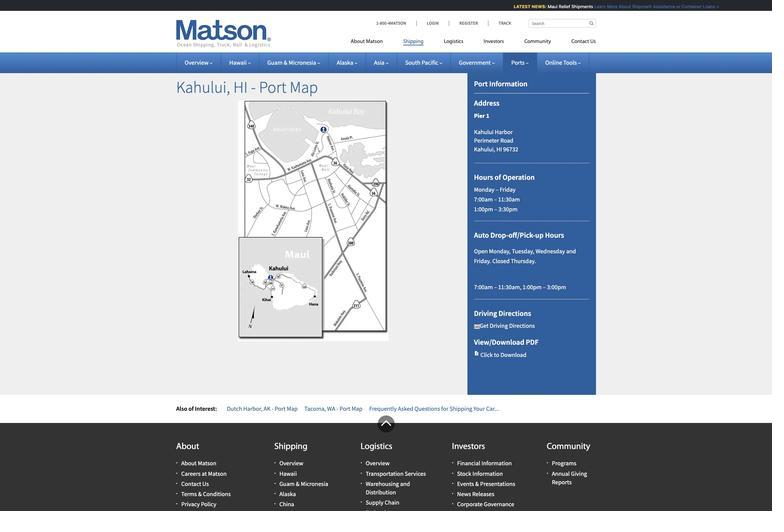Task type: vqa. For each thing, say whether or not it's contained in the screenshot.


Task type: locate. For each thing, give the bounding box(es) containing it.
information up stock information link
[[482, 459, 512, 467]]

1 horizontal spatial logistics
[[444, 39, 464, 44]]

1 horizontal spatial kahului,
[[474, 145, 495, 153]]

or
[[673, 4, 677, 9]]

view/download
[[474, 337, 525, 347]]

about matson link down 1-
[[351, 36, 393, 49]]

port up address
[[474, 79, 488, 88]]

hawaii link for china link's alaska link
[[280, 470, 297, 477]]

logistics down backtop image
[[361, 442, 393, 452]]

news releases link
[[457, 490, 495, 498]]

learn
[[591, 4, 602, 9]]

alaska link up china
[[280, 490, 296, 498]]

0 vertical spatial 1:00pm
[[474, 205, 493, 213]]

0 vertical spatial guam & micronesia link
[[267, 59, 320, 66]]

0 vertical spatial guam
[[267, 59, 283, 66]]

pier
[[474, 112, 485, 119]]

0 horizontal spatial hawaii link
[[229, 59, 251, 66]]

community inside footer
[[547, 442, 591, 452]]

0 vertical spatial contact
[[572, 39, 590, 44]]

1-800-4matson link
[[376, 20, 417, 26]]

monday – friday 7:00am – 11:30am 1:00pm – 3:30pm
[[474, 186, 520, 213]]

about matson careers at matson contact us terms & conditions privacy policy
[[181, 459, 231, 508]]

1 vertical spatial about matson link
[[181, 459, 217, 467]]

matson down 1-
[[366, 39, 383, 44]]

login
[[427, 20, 439, 26]]

section
[[459, 62, 605, 395]]

1-800-4matson
[[376, 20, 406, 26]]

shipping inside footer
[[275, 442, 308, 452]]

and right wednesday
[[567, 247, 576, 255]]

1 horizontal spatial overview link
[[280, 459, 304, 467]]

0 vertical spatial hi
[[234, 77, 248, 97]]

1 vertical spatial matson
[[198, 459, 217, 467]]

to
[[494, 351, 500, 359]]

about matson link up careers at matson link
[[181, 459, 217, 467]]

1 horizontal spatial and
[[567, 247, 576, 255]]

0 vertical spatial alaska link
[[337, 59, 358, 66]]

1 horizontal spatial of
[[495, 172, 501, 182]]

contact us link down careers
[[181, 480, 209, 488]]

hours
[[474, 172, 493, 182], [545, 230, 565, 240]]

1 horizontal spatial hi
[[497, 145, 502, 153]]

tacoma, wa - port map
[[305, 405, 363, 413]]

0 vertical spatial community
[[525, 39, 551, 44]]

about matson
[[351, 39, 383, 44]]

overview inside overview hawaii guam & micronesia alaska china
[[280, 459, 304, 467]]

about inside about matson careers at matson contact us terms & conditions privacy policy
[[181, 459, 197, 467]]

0 vertical spatial micronesia
[[289, 59, 316, 66]]

about inside top menu navigation
[[351, 39, 365, 44]]

about for about
[[176, 442, 199, 452]]

logistics
[[444, 39, 464, 44], [361, 442, 393, 452]]

kahului harbor perimeter road kahului, hi 96732
[[474, 128, 519, 153]]

click to download
[[481, 351, 527, 359]]

overview link for shipping
[[280, 459, 304, 467]]

logistics inside footer
[[361, 442, 393, 452]]

alaska link for asia link
[[337, 59, 358, 66]]

community up the online
[[525, 39, 551, 44]]

0 vertical spatial about matson link
[[351, 36, 393, 49]]

0 horizontal spatial hi
[[234, 77, 248, 97]]

2 vertical spatial shipping
[[275, 442, 308, 452]]

matson up at
[[198, 459, 217, 467]]

0 vertical spatial driving
[[474, 309, 497, 318]]

1 vertical spatial hi
[[497, 145, 502, 153]]

1 vertical spatial and
[[400, 480, 410, 488]]

overview link for logistics
[[366, 459, 390, 467]]

monday
[[474, 186, 495, 193]]

driving up get
[[474, 309, 497, 318]]

0 horizontal spatial kahului,
[[176, 77, 230, 97]]

4matson
[[388, 20, 406, 26]]

us
[[591, 39, 596, 44], [203, 480, 209, 488]]

dutch harbor, ak - port map link
[[227, 405, 298, 413]]

0 vertical spatial and
[[567, 247, 576, 255]]

1 horizontal spatial shipping
[[403, 39, 424, 44]]

96732
[[504, 145, 519, 153]]

2 horizontal spatial overview
[[366, 459, 390, 467]]

perimeter
[[474, 137, 499, 144]]

click
[[481, 351, 493, 359]]

privacy
[[181, 500, 200, 508]]

1 horizontal spatial contact
[[572, 39, 590, 44]]

0 vertical spatial hawaii link
[[229, 59, 251, 66]]

contact
[[572, 39, 590, 44], [181, 480, 201, 488]]

-
[[251, 77, 256, 97], [272, 405, 274, 413], [337, 405, 339, 413]]

shipments
[[568, 4, 590, 9]]

1 vertical spatial guam & micronesia link
[[280, 480, 329, 488]]

matson right at
[[208, 470, 227, 477]]

0 horizontal spatial shipping
[[275, 442, 308, 452]]

0 vertical spatial kahului,
[[176, 77, 230, 97]]

1 vertical spatial guam
[[280, 480, 295, 488]]

1 vertical spatial us
[[203, 480, 209, 488]]

1 vertical spatial information
[[482, 459, 512, 467]]

& inside overview hawaii guam & micronesia alaska china
[[296, 480, 300, 488]]

– left 11:30am,
[[494, 283, 497, 291]]

1 vertical spatial alaska
[[280, 490, 296, 498]]

community up programs
[[547, 442, 591, 452]]

asked
[[398, 405, 414, 413]]

1 vertical spatial contact
[[181, 480, 201, 488]]

None search field
[[529, 19, 596, 28]]

0 vertical spatial 7:00am
[[474, 195, 493, 203]]

1 horizontal spatial hours
[[545, 230, 565, 240]]

friday.
[[474, 257, 491, 265]]

search image
[[590, 21, 594, 25]]

guam inside overview hawaii guam & micronesia alaska china
[[280, 480, 295, 488]]

1 vertical spatial hawaii
[[280, 470, 297, 477]]

overview inside overview transportation services warehousing and distribution supply chain
[[366, 459, 390, 467]]

ak
[[264, 405, 271, 413]]

warehousing
[[366, 480, 399, 488]]

contact up tools
[[572, 39, 590, 44]]

0 horizontal spatial -
[[251, 77, 256, 97]]

0 horizontal spatial about matson link
[[181, 459, 217, 467]]

1:00pm right 11:30am,
[[523, 283, 542, 291]]

track
[[499, 20, 512, 26]]

privacy policy link
[[181, 500, 216, 508]]

map for tacoma, wa - port map
[[352, 405, 363, 413]]

0 horizontal spatial of
[[189, 405, 194, 413]]

0 vertical spatial information
[[490, 79, 528, 88]]

financial
[[457, 459, 481, 467]]

1:00pm down monday at the right top of page
[[474, 205, 493, 213]]

alaska down about matson
[[337, 59, 354, 66]]

directions up the get driving directions
[[499, 309, 532, 318]]

register link
[[449, 20, 489, 26]]

1 vertical spatial 7:00am
[[474, 283, 493, 291]]

us down the search image
[[591, 39, 596, 44]]

0 horizontal spatial overview link
[[185, 59, 213, 66]]

1 7:00am from the top
[[474, 195, 493, 203]]

and inside overview transportation services warehousing and distribution supply chain
[[400, 480, 410, 488]]

china link
[[280, 500, 294, 508]]

policy
[[201, 500, 216, 508]]

supply
[[366, 499, 384, 506]]

click to download link
[[474, 351, 527, 359]]

1 horizontal spatial -
[[272, 405, 274, 413]]

hours up monday at the right top of page
[[474, 172, 493, 182]]

asia
[[374, 59, 385, 66]]

information down ports
[[490, 79, 528, 88]]

1 horizontal spatial about matson link
[[351, 36, 393, 49]]

shipment
[[629, 4, 648, 9]]

7:00am down friday.
[[474, 283, 493, 291]]

contact inside about matson careers at matson contact us terms & conditions privacy policy
[[181, 480, 201, 488]]

1 horizontal spatial alaska
[[337, 59, 354, 66]]

shipping link
[[393, 36, 434, 49]]

about for about matson
[[351, 39, 365, 44]]

1 vertical spatial micronesia
[[301, 480, 329, 488]]

footer
[[0, 416, 773, 511]]

distribution
[[366, 488, 396, 496]]

overview link
[[185, 59, 213, 66], [280, 459, 304, 467], [366, 459, 390, 467]]

2 horizontal spatial -
[[337, 405, 339, 413]]

matson
[[366, 39, 383, 44], [198, 459, 217, 467], [208, 470, 227, 477]]

1 vertical spatial driving
[[490, 322, 508, 330]]

about
[[615, 4, 628, 9], [351, 39, 365, 44], [176, 442, 199, 452], [181, 459, 197, 467]]

0 vertical spatial us
[[591, 39, 596, 44]]

about matson link for shipping link
[[351, 36, 393, 49]]

shipping
[[403, 39, 424, 44], [450, 405, 473, 413], [275, 442, 308, 452]]

transportation
[[366, 470, 404, 477]]

hi inside kahului harbor perimeter road kahului, hi 96732
[[497, 145, 502, 153]]

backtop image
[[378, 416, 395, 433]]

0 vertical spatial hawaii
[[229, 59, 247, 66]]

hawaii link for asia link's alaska link
[[229, 59, 251, 66]]

annual
[[552, 470, 570, 477]]

driving directions
[[474, 309, 532, 318]]

matson for about matson careers at matson contact us terms & conditions privacy policy
[[198, 459, 217, 467]]

overview hawaii guam & micronesia alaska china
[[280, 459, 329, 508]]

about for about matson careers at matson contact us terms & conditions privacy policy
[[181, 459, 197, 467]]

community link
[[515, 36, 562, 49]]

investors up financial
[[452, 442, 485, 452]]

get driving directions link
[[474, 322, 535, 330]]

hawaii link up kahului, hi - port map
[[229, 59, 251, 66]]

guam & micronesia link for hawaii link associated with china link's alaska link
[[280, 480, 329, 488]]

map down guam & micronesia
[[290, 77, 318, 97]]

guam & micronesia link inside footer
[[280, 480, 329, 488]]

1 horizontal spatial contact us link
[[562, 36, 596, 49]]

0 vertical spatial hours
[[474, 172, 493, 182]]

directions
[[499, 309, 532, 318], [509, 322, 535, 330]]

7:00am down monday at the right top of page
[[474, 195, 493, 203]]

1 vertical spatial investors
[[452, 442, 485, 452]]

learn more about shipment assistance or container loans > link
[[591, 4, 716, 9]]

driving down driving directions at right bottom
[[490, 322, 508, 330]]

investors
[[484, 39, 504, 44], [452, 442, 485, 452]]

dutch harbor, ak - port map
[[227, 405, 298, 413]]

directions up pdf
[[509, 322, 535, 330]]

information for port
[[490, 79, 528, 88]]

register
[[460, 20, 478, 26]]

- for tacoma,
[[337, 405, 339, 413]]

0 horizontal spatial us
[[203, 480, 209, 488]]

7:00am inside monday – friday 7:00am – 11:30am 1:00pm – 3:30pm
[[474, 195, 493, 203]]

alaska link down about matson
[[337, 59, 358, 66]]

contact us link up tools
[[562, 36, 596, 49]]

thursday.
[[511, 257, 536, 265]]

and inside open monday, tuesday, wednesday and friday. closed thursday.
[[567, 247, 576, 255]]

services
[[405, 470, 426, 477]]

hawaii inside overview hawaii guam & micronesia alaska china
[[280, 470, 297, 477]]

1:00pm inside monday – friday 7:00am – 11:30am 1:00pm – 3:30pm
[[474, 205, 493, 213]]

alaska up china
[[280, 490, 296, 498]]

1-
[[376, 20, 380, 26]]

frequently
[[369, 405, 397, 413]]

1 vertical spatial logistics
[[361, 442, 393, 452]]

1 vertical spatial shipping
[[450, 405, 473, 413]]

of right also
[[189, 405, 194, 413]]

1 horizontal spatial overview
[[280, 459, 304, 467]]

contact down careers
[[181, 480, 201, 488]]

logistics down register link
[[444, 39, 464, 44]]

section containing port information
[[459, 62, 605, 395]]

micronesia inside overview hawaii guam & micronesia alaska china
[[301, 480, 329, 488]]

corporate
[[457, 500, 483, 508]]

0 vertical spatial investors
[[484, 39, 504, 44]]

hawaii up kahului, hi - port map
[[229, 59, 247, 66]]

0 horizontal spatial 1:00pm
[[474, 205, 493, 213]]

1 vertical spatial of
[[189, 405, 194, 413]]

1 vertical spatial 1:00pm
[[523, 283, 542, 291]]

hours of operation
[[474, 172, 535, 182]]

1 vertical spatial hours
[[545, 230, 565, 240]]

hawaii up china link
[[280, 470, 297, 477]]

1 horizontal spatial 1:00pm
[[523, 283, 542, 291]]

0 vertical spatial matson
[[366, 39, 383, 44]]

1 vertical spatial contact us link
[[181, 480, 209, 488]]

operation
[[503, 172, 535, 182]]

0 horizontal spatial hawaii
[[229, 59, 247, 66]]

of up friday
[[495, 172, 501, 182]]

alaska link
[[337, 59, 358, 66], [280, 490, 296, 498]]

map right wa
[[352, 405, 363, 413]]

login link
[[417, 20, 449, 26]]

1 horizontal spatial hawaii link
[[280, 470, 297, 477]]

0 horizontal spatial hours
[[474, 172, 493, 182]]

– left 3:00pm on the bottom right of the page
[[543, 283, 546, 291]]

investors down track link
[[484, 39, 504, 44]]

and for wednesday
[[567, 247, 576, 255]]

information up "events & presentations" link
[[473, 470, 503, 477]]

hawaii link up china link
[[280, 470, 297, 477]]

us up terms & conditions link
[[203, 480, 209, 488]]

1 vertical spatial hawaii link
[[280, 470, 297, 477]]

driving
[[474, 309, 497, 318], [490, 322, 508, 330]]

0 horizontal spatial alaska link
[[280, 490, 296, 498]]

blue matson logo with ocean, shipping, truck, rail and logistics written beneath it. image
[[176, 20, 271, 48]]

and down transportation services link
[[400, 480, 410, 488]]

0 vertical spatial of
[[495, 172, 501, 182]]

chain
[[385, 499, 400, 506]]

guam
[[267, 59, 283, 66], [280, 480, 295, 488]]

investors inside 'link'
[[484, 39, 504, 44]]

hours right up
[[545, 230, 565, 240]]

community inside top menu navigation
[[525, 39, 551, 44]]

0 vertical spatial shipping
[[403, 39, 424, 44]]

open
[[474, 247, 488, 255]]

0 horizontal spatial alaska
[[280, 490, 296, 498]]

0 horizontal spatial logistics
[[361, 442, 393, 452]]

monday,
[[489, 247, 511, 255]]

1 vertical spatial kahului,
[[474, 145, 495, 153]]

2 horizontal spatial overview link
[[366, 459, 390, 467]]

1 horizontal spatial alaska link
[[337, 59, 358, 66]]

hawaii
[[229, 59, 247, 66], [280, 470, 297, 477]]

0 horizontal spatial and
[[400, 480, 410, 488]]

- for kahului,
[[251, 77, 256, 97]]

11:30am,
[[498, 283, 522, 291]]

asia link
[[374, 59, 389, 66]]

matson inside top menu navigation
[[366, 39, 383, 44]]

0 horizontal spatial contact
[[181, 480, 201, 488]]

1 horizontal spatial us
[[591, 39, 596, 44]]

1 vertical spatial alaska link
[[280, 490, 296, 498]]

0 vertical spatial logistics
[[444, 39, 464, 44]]

1 horizontal spatial hawaii
[[280, 470, 297, 477]]

1 vertical spatial community
[[547, 442, 591, 452]]



Task type: describe. For each thing, give the bounding box(es) containing it.
port right the 'ak'
[[275, 405, 286, 413]]

south pacific link
[[405, 59, 443, 66]]

investors link
[[474, 36, 515, 49]]

also
[[176, 405, 187, 413]]

careers
[[181, 470, 201, 477]]

harbor,
[[243, 405, 263, 413]]

port information
[[474, 79, 528, 88]]

11:30am
[[498, 195, 520, 203]]

guam & micronesia link for hawaii link corresponding to asia link's alaska link
[[267, 59, 320, 66]]

up
[[536, 230, 544, 240]]

container
[[678, 4, 698, 9]]

online
[[546, 59, 562, 66]]

car...
[[486, 405, 499, 413]]

3:30pm
[[499, 205, 518, 213]]

2 horizontal spatial shipping
[[450, 405, 473, 413]]

0 horizontal spatial contact us link
[[181, 480, 209, 488]]

information for financial
[[482, 459, 512, 467]]

auto
[[474, 230, 489, 240]]

terms & conditions link
[[181, 490, 231, 498]]

us inside about matson careers at matson contact us terms & conditions privacy policy
[[203, 480, 209, 488]]

maui
[[544, 4, 554, 9]]

– left 11:30am
[[494, 195, 497, 203]]

overview transportation services warehousing and distribution supply chain
[[366, 459, 426, 506]]

us inside top menu navigation
[[591, 39, 596, 44]]

relief
[[555, 4, 567, 9]]

logistics inside top menu navigation
[[444, 39, 464, 44]]

conditions
[[203, 490, 231, 498]]

warehousing and distribution link
[[366, 480, 410, 496]]

& inside about matson careers at matson contact us terms & conditions privacy policy
[[198, 490, 202, 498]]

investors inside footer
[[452, 442, 485, 452]]

assistance
[[649, 4, 672, 9]]

terms
[[181, 490, 197, 498]]

& inside financial information stock information events & presentations news releases corporate governance
[[476, 480, 479, 488]]

pier 1
[[474, 112, 490, 119]]

map for kahului, hi - port map
[[290, 77, 318, 97]]

>
[[713, 4, 716, 9]]

overview for shipping
[[280, 459, 304, 467]]

map left tacoma,
[[287, 405, 298, 413]]

tuesday,
[[512, 247, 535, 255]]

latest
[[510, 4, 527, 9]]

alaska link for china link
[[280, 490, 296, 498]]

wa
[[327, 405, 335, 413]]

events & presentations link
[[457, 480, 516, 488]]

tacoma,
[[305, 405, 326, 413]]

tacoma, wa - port map link
[[305, 405, 363, 413]]

2 vertical spatial information
[[473, 470, 503, 477]]

7:00am – 11:30am, 1:00pm – 3:00pm
[[474, 283, 566, 291]]

auto drop-off/pick-up hours
[[474, 230, 565, 240]]

south
[[405, 59, 421, 66]]

0 horizontal spatial overview
[[185, 59, 209, 66]]

for
[[442, 405, 449, 413]]

news:
[[528, 4, 543, 9]]

giving
[[571, 470, 587, 477]]

2 vertical spatial matson
[[208, 470, 227, 477]]

pdf
[[526, 337, 539, 347]]

kahului
[[474, 128, 494, 136]]

government link
[[459, 59, 495, 66]]

address
[[474, 98, 500, 108]]

of for interest:
[[189, 405, 194, 413]]

dutch
[[227, 405, 242, 413]]

and for warehousing
[[400, 480, 410, 488]]

get
[[480, 322, 489, 330]]

shipping inside top menu navigation
[[403, 39, 424, 44]]

stock information link
[[457, 470, 503, 477]]

0 vertical spatial contact us link
[[562, 36, 596, 49]]

2 7:00am from the top
[[474, 283, 493, 291]]

news
[[457, 490, 471, 498]]

corporate governance link
[[457, 500, 515, 508]]

of for operation
[[495, 172, 501, 182]]

transportation services link
[[366, 470, 426, 477]]

tools
[[564, 59, 577, 66]]

financial information link
[[457, 459, 512, 467]]

harbor
[[495, 128, 513, 136]]

footer containing about
[[0, 416, 773, 511]]

wednesday
[[536, 247, 565, 255]]

south pacific
[[405, 59, 439, 66]]

port right wa
[[340, 405, 351, 413]]

– left 3:30pm
[[495, 205, 498, 213]]

releases
[[473, 490, 495, 498]]

road
[[501, 137, 514, 144]]

off/pick-
[[509, 230, 536, 240]]

careers at matson link
[[181, 470, 227, 477]]

kahului, hi - port map
[[176, 77, 318, 97]]

overview for logistics
[[366, 459, 390, 467]]

port inside 'section'
[[474, 79, 488, 88]]

0 vertical spatial alaska
[[337, 59, 354, 66]]

– left friday
[[496, 186, 499, 193]]

direcions image
[[474, 324, 480, 329]]

frequently asked questions for shipping your car...
[[369, 405, 499, 413]]

government
[[459, 59, 491, 66]]

governance
[[484, 500, 515, 508]]

0 vertical spatial directions
[[499, 309, 532, 318]]

closed
[[493, 257, 510, 265]]

logistics link
[[434, 36, 474, 49]]

get driving directions
[[480, 322, 535, 330]]

latest news: maui relief shipments learn more about shipment assistance or container loans >
[[510, 4, 716, 9]]

stock
[[457, 470, 472, 477]]

Search search field
[[529, 19, 596, 28]]

alaska inside overview hawaii guam & micronesia alaska china
[[280, 490, 296, 498]]

1 vertical spatial directions
[[509, 322, 535, 330]]

programs
[[552, 459, 577, 467]]

kahului image
[[474, 351, 479, 356]]

presentations
[[480, 480, 516, 488]]

3:00pm
[[547, 283, 566, 291]]

contact us
[[572, 39, 596, 44]]

port down guam & micronesia
[[259, 77, 287, 97]]

contact inside top menu navigation
[[572, 39, 590, 44]]

loans
[[699, 4, 712, 9]]

matson for about matson
[[366, 39, 383, 44]]

kahului, inside kahului harbor perimeter road kahului, hi 96732
[[474, 145, 495, 153]]

about matson link for careers at matson link
[[181, 459, 217, 467]]

top menu navigation
[[351, 36, 596, 49]]

ports
[[512, 59, 525, 66]]



